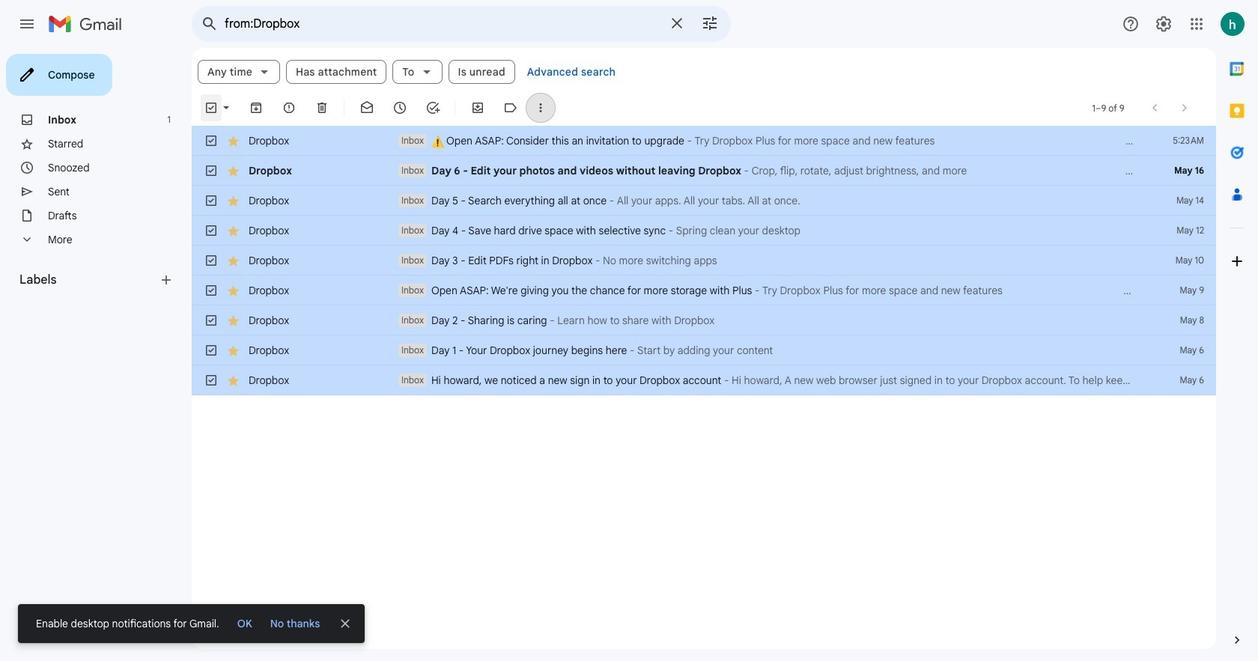Task type: describe. For each thing, give the bounding box(es) containing it.
2 row from the top
[[192, 156, 1217, 186]]

3 row from the top
[[192, 186, 1217, 216]]

Search mail text field
[[225, 16, 659, 31]]

5 row from the top
[[192, 246, 1217, 276]]

9 row from the top
[[192, 366, 1217, 396]]

snooze image
[[393, 100, 408, 115]]

search mail image
[[196, 10, 223, 37]]

clear search image
[[662, 8, 692, 38]]

main menu image
[[18, 15, 36, 33]]

move to inbox image
[[470, 100, 485, 115]]

support image
[[1122, 15, 1140, 33]]

1 row from the top
[[192, 126, 1217, 156]]

labels image
[[503, 100, 518, 115]]



Task type: locate. For each thing, give the bounding box(es) containing it.
add to tasks image
[[426, 100, 441, 115]]

settings image
[[1155, 15, 1173, 33]]

navigation
[[0, 48, 192, 662]]

7 row from the top
[[192, 306, 1217, 336]]

more email options image
[[533, 100, 548, 115]]

alert
[[18, 34, 1235, 644]]

archive image
[[249, 100, 264, 115]]

advanced search options image
[[695, 8, 725, 38]]

4 row from the top
[[192, 216, 1217, 246]]

None checkbox
[[204, 283, 219, 298], [204, 343, 219, 358], [204, 373, 219, 388], [204, 283, 219, 298], [204, 343, 219, 358], [204, 373, 219, 388]]

report spam image
[[282, 100, 297, 115]]

⚠️ image
[[431, 136, 444, 148]]

8 row from the top
[[192, 336, 1217, 366]]

6 row from the top
[[192, 276, 1217, 306]]

gmail image
[[48, 9, 130, 39]]

delete image
[[315, 100, 330, 115]]

mark as read image
[[360, 100, 375, 115]]

heading
[[19, 273, 159, 288]]

tab list
[[1217, 48, 1259, 608]]

None search field
[[192, 6, 731, 42]]

row
[[192, 126, 1217, 156], [192, 156, 1217, 186], [192, 186, 1217, 216], [192, 216, 1217, 246], [192, 246, 1217, 276], [192, 276, 1217, 306], [192, 306, 1217, 336], [192, 336, 1217, 366], [192, 366, 1217, 396]]

None checkbox
[[204, 100, 219, 115], [204, 133, 219, 148], [204, 163, 219, 178], [204, 193, 219, 208], [204, 223, 219, 238], [204, 253, 219, 268], [204, 313, 219, 328], [204, 100, 219, 115], [204, 133, 219, 148], [204, 163, 219, 178], [204, 193, 219, 208], [204, 223, 219, 238], [204, 253, 219, 268], [204, 313, 219, 328]]

main content
[[192, 48, 1217, 650]]



Task type: vqa. For each thing, say whether or not it's contained in the screenshot.
Clear search Image
yes



